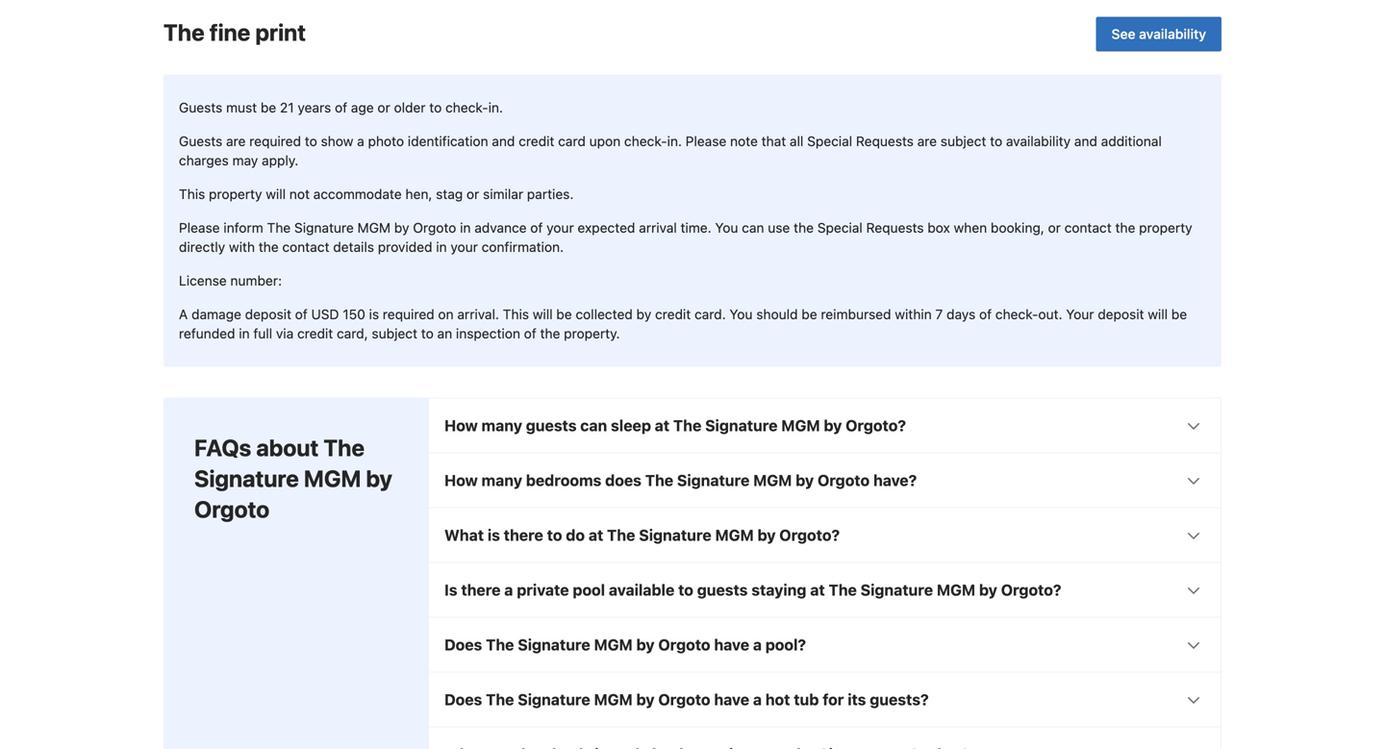Task type: vqa. For each thing, say whether or not it's contained in the screenshot.
sleep on the left of the page
yes



Task type: locate. For each thing, give the bounding box(es) containing it.
this property will not accommodate hen, stag or similar parties.
[[179, 186, 574, 202]]

2 does from the top
[[445, 691, 482, 709]]

1 horizontal spatial check-
[[625, 133, 667, 149]]

and left additional
[[1075, 133, 1098, 149]]

see
[[1112, 26, 1136, 42]]

have left "pool?"
[[714, 636, 750, 654]]

signature down how many guests can sleep at the signature mgm by orgoto?
[[677, 471, 750, 490]]

0 vertical spatial contact
[[1065, 220, 1112, 236]]

orgoto up provided
[[413, 220, 456, 236]]

0 horizontal spatial property
[[209, 186, 262, 202]]

of right the days in the right top of the page
[[980, 306, 992, 322]]

1 vertical spatial please
[[179, 220, 220, 236]]

0 vertical spatial this
[[179, 186, 205, 202]]

you right 'card.'
[[730, 306, 753, 322]]

can left sleep
[[581, 416, 607, 435]]

can inside dropdown button
[[581, 416, 607, 435]]

1 vertical spatial required
[[383, 306, 435, 322]]

availability
[[1140, 26, 1207, 42], [1006, 133, 1071, 149]]

and
[[492, 133, 515, 149], [1075, 133, 1098, 149]]

by inside faqs about the signature mgm by orgoto
[[366, 465, 392, 492]]

many for guests
[[482, 416, 523, 435]]

please inside please inform the signature mgm by orgoto in advance of your expected arrival time. you can use the special requests box when booking, or contact the property directly with the contact details provided in your confirmation.
[[179, 220, 220, 236]]

2 horizontal spatial orgoto?
[[1001, 581, 1062, 599]]

a inside guests are required to show a photo identification and credit card upon check-in. please note that all special requests are subject to availability and additional charges may apply.
[[357, 133, 364, 149]]

years
[[298, 99, 331, 115]]

1 guests from the top
[[179, 99, 223, 115]]

requests right all
[[856, 133, 914, 149]]

the inside please inform the signature mgm by orgoto in advance of your expected arrival time. you can use the special requests box when booking, or contact the property directly with the contact details provided in your confirmation.
[[267, 220, 291, 236]]

in left advance
[[460, 220, 471, 236]]

1 vertical spatial at
[[589, 526, 604, 544]]

subject inside a damage deposit of usd 150 is required on arrival. this will be collected by credit card. you should be reimbursed within 7 days of check-out. your deposit will be refunded in full via credit card, subject to an inspection of the property.
[[372, 326, 418, 342]]

2 many from the top
[[482, 471, 523, 490]]

orgoto up does the signature mgm by orgoto have a hot tub for its guests?
[[659, 636, 711, 654]]

special inside please inform the signature mgm by orgoto in advance of your expected arrival time. you can use the special requests box when booking, or contact the property directly with the contact details provided in your confirmation.
[[818, 220, 863, 236]]

please up directly
[[179, 220, 220, 236]]

1 horizontal spatial in.
[[667, 133, 682, 149]]

does the signature mgm by orgoto have a hot tub for its guests?
[[445, 691, 929, 709]]

in. left note
[[667, 133, 682, 149]]

0 horizontal spatial at
[[589, 526, 604, 544]]

2 vertical spatial check-
[[996, 306, 1039, 322]]

1 vertical spatial does
[[445, 691, 482, 709]]

deposit up full
[[245, 306, 292, 322]]

signature down private
[[518, 636, 591, 654]]

within
[[895, 306, 932, 322]]

directly
[[179, 239, 225, 255]]

property up inform
[[209, 186, 262, 202]]

credit left 'card.'
[[655, 306, 691, 322]]

0 vertical spatial there
[[504, 526, 544, 544]]

a left private
[[505, 581, 513, 599]]

many inside how many guests can sleep at the signature mgm by orgoto? dropdown button
[[482, 416, 523, 435]]

see availability
[[1112, 26, 1207, 42]]

1 horizontal spatial subject
[[941, 133, 987, 149]]

license number:
[[179, 273, 282, 289]]

guests left the must
[[179, 99, 223, 115]]

apply.
[[262, 152, 299, 168]]

how down an
[[445, 416, 478, 435]]

of left age on the top left
[[335, 99, 347, 115]]

signature down how many bedrooms does the signature mgm by orgoto have?
[[639, 526, 712, 544]]

1 vertical spatial availability
[[1006, 133, 1071, 149]]

signature up the details
[[294, 220, 354, 236]]

does for does the signature mgm by orgoto have a pool?
[[445, 636, 482, 654]]

deposit right your
[[1098, 306, 1145, 322]]

subject up when
[[941, 133, 987, 149]]

guests for guests are required to show a photo identification and credit card upon check-in. please note that all special requests are subject to availability and additional charges may apply.
[[179, 133, 223, 149]]

is right the 'what'
[[488, 526, 500, 544]]

signature down the does the signature mgm by orgoto have a pool?
[[518, 691, 591, 709]]

0 horizontal spatial is
[[369, 306, 379, 322]]

have for pool?
[[714, 636, 750, 654]]

similar
[[483, 186, 524, 202]]

2 vertical spatial at
[[810, 581, 825, 599]]

you
[[715, 220, 739, 236], [730, 306, 753, 322]]

availability right see
[[1140, 26, 1207, 42]]

in left full
[[239, 326, 250, 342]]

what
[[445, 526, 484, 544]]

signature down faqs
[[194, 465, 299, 492]]

1 horizontal spatial and
[[1075, 133, 1098, 149]]

your
[[547, 220, 574, 236], [451, 239, 478, 255]]

at right do
[[589, 526, 604, 544]]

0 horizontal spatial there
[[461, 581, 501, 599]]

does inside does the signature mgm by orgoto have a pool? dropdown button
[[445, 636, 482, 654]]

2 guests from the top
[[179, 133, 223, 149]]

to left an
[[421, 326, 434, 342]]

orgoto inside please inform the signature mgm by orgoto in advance of your expected arrival time. you can use the special requests box when booking, or contact the property directly with the contact details provided in your confirmation.
[[413, 220, 456, 236]]

your down parties.
[[547, 220, 574, 236]]

tub
[[794, 691, 819, 709]]

1 horizontal spatial required
[[383, 306, 435, 322]]

1 horizontal spatial credit
[[519, 133, 555, 149]]

2 horizontal spatial at
[[810, 581, 825, 599]]

0 horizontal spatial and
[[492, 133, 515, 149]]

to left do
[[547, 526, 562, 544]]

required inside a damage deposit of usd 150 is required on arrival. this will be collected by credit card. you should be reimbursed within 7 days of check-out. your deposit will be refunded in full via credit card, subject to an inspection of the property.
[[383, 306, 435, 322]]

1 vertical spatial orgoto?
[[780, 526, 840, 544]]

via
[[276, 326, 294, 342]]

will left collected
[[533, 306, 553, 322]]

there right 'is'
[[461, 581, 501, 599]]

1 horizontal spatial at
[[655, 416, 670, 435]]

does
[[445, 636, 482, 654], [445, 691, 482, 709]]

have left hot
[[714, 691, 750, 709]]

have
[[714, 636, 750, 654], [714, 691, 750, 709]]

hot
[[766, 691, 790, 709]]

check- right upon
[[625, 133, 667, 149]]

0 horizontal spatial can
[[581, 416, 607, 435]]

0 vertical spatial guests
[[179, 99, 223, 115]]

1 vertical spatial property
[[1140, 220, 1193, 236]]

1 horizontal spatial deposit
[[1098, 306, 1145, 322]]

can left the use
[[742, 220, 765, 236]]

your down advance
[[451, 239, 478, 255]]

1 vertical spatial subject
[[372, 326, 418, 342]]

additional
[[1102, 133, 1162, 149]]

guests up bedrooms
[[526, 416, 577, 435]]

guests inside guests are required to show a photo identification and credit card upon check-in. please note that all special requests are subject to availability and additional charges may apply.
[[179, 133, 223, 149]]

0 vertical spatial is
[[369, 306, 379, 322]]

guests for guests must be 21 years of age or older to check-in.
[[179, 99, 223, 115]]

1 does from the top
[[445, 636, 482, 654]]

many inside how many bedrooms does the signature mgm by orgoto have? dropdown button
[[482, 471, 523, 490]]

check-
[[446, 99, 489, 115], [625, 133, 667, 149], [996, 306, 1039, 322]]

0 horizontal spatial availability
[[1006, 133, 1071, 149]]

please left note
[[686, 133, 727, 149]]

2 deposit from the left
[[1098, 306, 1145, 322]]

card
[[558, 133, 586, 149]]

to left show
[[305, 133, 317, 149]]

the inside does the signature mgm by orgoto have a hot tub for its guests? dropdown button
[[486, 691, 514, 709]]

provided
[[378, 239, 433, 255]]

of left usd
[[295, 306, 308, 322]]

required up the apply.
[[249, 133, 301, 149]]

and up similar
[[492, 133, 515, 149]]

the inside a damage deposit of usd 150 is required on arrival. this will be collected by credit card. you should be reimbursed within 7 days of check-out. your deposit will be refunded in full via credit card, subject to an inspection of the property.
[[540, 326, 560, 342]]

how many bedrooms does the signature mgm by orgoto have? button
[[429, 454, 1221, 507]]

guests up charges
[[179, 133, 223, 149]]

identification
[[408, 133, 488, 149]]

credit
[[519, 133, 555, 149], [655, 306, 691, 322], [297, 326, 333, 342]]

0 horizontal spatial in.
[[489, 99, 503, 115]]

1 vertical spatial guests
[[179, 133, 223, 149]]

2 vertical spatial credit
[[297, 326, 333, 342]]

how up the 'what'
[[445, 471, 478, 490]]

by inside a damage deposit of usd 150 is required on arrival. this will be collected by credit card. you should be reimbursed within 7 days of check-out. your deposit will be refunded in full via credit card, subject to an inspection of the property.
[[637, 306, 652, 322]]

special inside guests are required to show a photo identification and credit card upon check-in. please note that all special requests are subject to availability and additional charges may apply.
[[807, 133, 853, 149]]

2 vertical spatial in
[[239, 326, 250, 342]]

you inside a damage deposit of usd 150 is required on arrival. this will be collected by credit card. you should be reimbursed within 7 days of check-out. your deposit will be refunded in full via credit card, subject to an inspection of the property.
[[730, 306, 753, 322]]

at for do
[[589, 526, 604, 544]]

that
[[762, 133, 786, 149]]

0 horizontal spatial your
[[451, 239, 478, 255]]

0 horizontal spatial are
[[226, 133, 246, 149]]

there
[[504, 526, 544, 544], [461, 581, 501, 599]]

mgm
[[358, 220, 391, 236], [782, 416, 820, 435], [304, 465, 361, 492], [754, 471, 792, 490], [715, 526, 754, 544], [937, 581, 976, 599], [594, 636, 633, 654], [594, 691, 633, 709]]

this down charges
[[179, 186, 205, 202]]

reimbursed
[[821, 306, 892, 322]]

be
[[261, 99, 276, 115], [557, 306, 572, 322], [802, 306, 818, 322], [1172, 306, 1188, 322]]

0 vertical spatial check-
[[446, 99, 489, 115]]

2 horizontal spatial check-
[[996, 306, 1039, 322]]

orgoto? inside how many guests can sleep at the signature mgm by orgoto? dropdown button
[[846, 416, 906, 435]]

1 many from the top
[[482, 416, 523, 435]]

accommodate
[[313, 186, 402, 202]]

mgm inside dropdown button
[[594, 691, 633, 709]]

signature up how many bedrooms does the signature mgm by orgoto have?
[[705, 416, 778, 435]]

special
[[807, 133, 853, 149], [818, 220, 863, 236]]

0 vertical spatial availability
[[1140, 26, 1207, 42]]

0 vertical spatial please
[[686, 133, 727, 149]]

required left on
[[383, 306, 435, 322]]

at right sleep
[[655, 416, 670, 435]]

orgoto? inside what is there to do at the signature mgm by orgoto? dropdown button
[[780, 526, 840, 544]]

to inside a damage deposit of usd 150 is required on arrival. this will be collected by credit card. you should be reimbursed within 7 days of check-out. your deposit will be refunded in full via credit card, subject to an inspection of the property.
[[421, 326, 434, 342]]

subject right card,
[[372, 326, 418, 342]]

a left hot
[[753, 691, 762, 709]]

when
[[954, 220, 987, 236]]

guests are required to show a photo identification and credit card upon check-in. please note that all special requests are subject to availability and additional charges may apply.
[[179, 133, 1162, 168]]

0 vertical spatial credit
[[519, 133, 555, 149]]

2 horizontal spatial or
[[1048, 220, 1061, 236]]

check- inside guests are required to show a photo identification and credit card upon check-in. please note that all special requests are subject to availability and additional charges may apply.
[[625, 133, 667, 149]]

1 vertical spatial or
[[467, 186, 480, 202]]

1 vertical spatial credit
[[655, 306, 691, 322]]

orgoto
[[413, 220, 456, 236], [818, 471, 870, 490], [194, 496, 270, 523], [659, 636, 711, 654], [659, 691, 711, 709]]

at
[[655, 416, 670, 435], [589, 526, 604, 544], [810, 581, 825, 599]]

1 vertical spatial is
[[488, 526, 500, 544]]

faqs
[[194, 434, 251, 461]]

0 vertical spatial requests
[[856, 133, 914, 149]]

what is there to do at the signature mgm by orgoto?
[[445, 526, 840, 544]]

1 horizontal spatial in
[[436, 239, 447, 255]]

requests for are
[[856, 133, 914, 149]]

0 horizontal spatial check-
[[446, 99, 489, 115]]

are up box
[[918, 133, 937, 149]]

orgoto down the does the signature mgm by orgoto have a pool?
[[659, 691, 711, 709]]

1 vertical spatial how
[[445, 471, 478, 490]]

0 vertical spatial or
[[378, 99, 390, 115]]

confirmation.
[[482, 239, 564, 255]]

card.
[[695, 306, 726, 322]]

contact right booking,
[[1065, 220, 1112, 236]]

1 vertical spatial check-
[[625, 133, 667, 149]]

private
[[517, 581, 569, 599]]

subject
[[941, 133, 987, 149], [372, 326, 418, 342]]

1 horizontal spatial can
[[742, 220, 765, 236]]

credit left card
[[519, 133, 555, 149]]

1 vertical spatial in.
[[667, 133, 682, 149]]

orgoto? inside is there a private pool available to guests staying at the signature mgm by orgoto? dropdown button
[[1001, 581, 1062, 599]]

1 vertical spatial many
[[482, 471, 523, 490]]

0 vertical spatial many
[[482, 416, 523, 435]]

guests left staying
[[697, 581, 748, 599]]

requests inside please inform the signature mgm by orgoto in advance of your expected arrival time. you can use the special requests box when booking, or contact the property directly with the contact details provided in your confirmation.
[[867, 220, 924, 236]]

in. right older
[[489, 99, 503, 115]]

check- up identification on the top of the page
[[446, 99, 489, 115]]

inspection
[[456, 326, 521, 342]]

0 horizontal spatial guests
[[526, 416, 577, 435]]

for
[[823, 691, 844, 709]]

or right age on the top left
[[378, 99, 390, 115]]

many
[[482, 416, 523, 435], [482, 471, 523, 490]]

the right with
[[259, 239, 279, 255]]

0 horizontal spatial please
[[179, 220, 220, 236]]

or for similar
[[467, 186, 480, 202]]

does for does the signature mgm by orgoto have a hot tub for its guests?
[[445, 691, 482, 709]]

required
[[249, 133, 301, 149], [383, 306, 435, 322]]

1 vertical spatial requests
[[867, 220, 924, 236]]

will left not
[[266, 186, 286, 202]]

please
[[686, 133, 727, 149], [179, 220, 220, 236]]

the
[[164, 19, 205, 46], [267, 220, 291, 236], [674, 416, 702, 435], [324, 434, 365, 461], [645, 471, 674, 490], [607, 526, 636, 544], [829, 581, 857, 599], [486, 636, 514, 654], [486, 691, 514, 709]]

a left "pool?"
[[753, 636, 762, 654]]

are
[[226, 133, 246, 149], [918, 133, 937, 149]]

0 vertical spatial how
[[445, 416, 478, 435]]

check- right the days in the right top of the page
[[996, 306, 1039, 322]]

property down additional
[[1140, 220, 1193, 236]]

1 horizontal spatial this
[[503, 306, 529, 322]]

1 horizontal spatial property
[[1140, 220, 1193, 236]]

this up inspection on the left
[[503, 306, 529, 322]]

the
[[794, 220, 814, 236], [1116, 220, 1136, 236], [259, 239, 279, 255], [540, 326, 560, 342]]

faqs about the signature mgm by orgoto
[[194, 434, 392, 523]]

you right time.
[[715, 220, 739, 236]]

many down inspection on the left
[[482, 416, 523, 435]]

many left bedrooms
[[482, 471, 523, 490]]

1 vertical spatial contact
[[282, 239, 330, 255]]

1 vertical spatial this
[[503, 306, 529, 322]]

details
[[333, 239, 374, 255]]

check- inside a damage deposit of usd 150 is required on arrival. this will be collected by credit card. you should be reimbursed within 7 days of check-out. your deposit will be refunded in full via credit card, subject to an inspection of the property.
[[996, 306, 1039, 322]]

to
[[429, 99, 442, 115], [305, 133, 317, 149], [990, 133, 1003, 149], [421, 326, 434, 342], [547, 526, 562, 544], [678, 581, 694, 599]]

advance
[[475, 220, 527, 236]]

at right staying
[[810, 581, 825, 599]]

1 horizontal spatial guests
[[697, 581, 748, 599]]

have inside dropdown button
[[714, 636, 750, 654]]

special right the use
[[818, 220, 863, 236]]

1 horizontal spatial availability
[[1140, 26, 1207, 42]]

a
[[357, 133, 364, 149], [505, 581, 513, 599], [753, 636, 762, 654], [753, 691, 762, 709]]

there left do
[[504, 526, 544, 544]]

0 horizontal spatial will
[[266, 186, 286, 202]]

requests left box
[[867, 220, 924, 236]]

21
[[280, 99, 294, 115]]

special right all
[[807, 133, 853, 149]]

0 horizontal spatial credit
[[297, 326, 333, 342]]

or
[[378, 99, 390, 115], [467, 186, 480, 202], [1048, 220, 1061, 236]]

to right available
[[678, 581, 694, 599]]

1 vertical spatial you
[[730, 306, 753, 322]]

have inside dropdown button
[[714, 691, 750, 709]]

in.
[[489, 99, 503, 115], [667, 133, 682, 149]]

to right older
[[429, 99, 442, 115]]

the inside does the signature mgm by orgoto have a pool? dropdown button
[[486, 636, 514, 654]]

0 vertical spatial your
[[547, 220, 574, 236]]

in right provided
[[436, 239, 447, 255]]

2 how from the top
[[445, 471, 478, 490]]

0 vertical spatial subject
[[941, 133, 987, 149]]

2 vertical spatial or
[[1048, 220, 1061, 236]]

1 horizontal spatial please
[[686, 133, 727, 149]]

mgm inside faqs about the signature mgm by orgoto
[[304, 465, 361, 492]]

not
[[290, 186, 310, 202]]

by inside dropdown button
[[637, 691, 655, 709]]

0 vertical spatial can
[[742, 220, 765, 236]]

will right your
[[1148, 306, 1168, 322]]

1 deposit from the left
[[245, 306, 292, 322]]

signature inside what is there to do at the signature mgm by orgoto? dropdown button
[[639, 526, 712, 544]]

the inside what is there to do at the signature mgm by orgoto? dropdown button
[[607, 526, 636, 544]]

upon
[[590, 133, 621, 149]]

1 how from the top
[[445, 416, 478, 435]]

availability up booking,
[[1006, 133, 1071, 149]]

0 vertical spatial does
[[445, 636, 482, 654]]

1 horizontal spatial your
[[547, 220, 574, 236]]

requests inside guests are required to show a photo identification and credit card upon check-in. please note that all special requests are subject to availability and additional charges may apply.
[[856, 133, 914, 149]]

0 horizontal spatial required
[[249, 133, 301, 149]]

contact left the details
[[282, 239, 330, 255]]

or right stag
[[467, 186, 480, 202]]

0 horizontal spatial orgoto?
[[780, 526, 840, 544]]

is right 150
[[369, 306, 379, 322]]

0 vertical spatial required
[[249, 133, 301, 149]]

0 vertical spatial you
[[715, 220, 739, 236]]

of
[[335, 99, 347, 115], [531, 220, 543, 236], [295, 306, 308, 322], [980, 306, 992, 322], [524, 326, 537, 342]]

orgoto down faqs
[[194, 496, 270, 523]]

have for hot
[[714, 691, 750, 709]]

are up may
[[226, 133, 246, 149]]

1 horizontal spatial or
[[467, 186, 480, 202]]

or right booking,
[[1048, 220, 1061, 236]]

contact
[[1065, 220, 1112, 236], [282, 239, 330, 255]]

a damage deposit of usd 150 is required on arrival. this will be collected by credit card. you should be reimbursed within 7 days of check-out. your deposit will be refunded in full via credit card, subject to an inspection of the property.
[[179, 306, 1188, 342]]

deposit
[[245, 306, 292, 322], [1098, 306, 1145, 322]]

the left property.
[[540, 326, 560, 342]]

1 horizontal spatial are
[[918, 133, 937, 149]]

2 vertical spatial orgoto?
[[1001, 581, 1062, 599]]

a right show
[[357, 133, 364, 149]]

1 are from the left
[[226, 133, 246, 149]]

1 have from the top
[[714, 636, 750, 654]]

2 and from the left
[[1075, 133, 1098, 149]]

of inside please inform the signature mgm by orgoto in advance of your expected arrival time. you can use the special requests box when booking, or contact the property directly with the contact details provided in your confirmation.
[[531, 220, 543, 236]]

does inside does the signature mgm by orgoto have a hot tub for its guests? dropdown button
[[445, 691, 482, 709]]

1 horizontal spatial orgoto?
[[846, 416, 906, 435]]

of up the confirmation. at left
[[531, 220, 543, 236]]

0 vertical spatial at
[[655, 416, 670, 435]]

0 vertical spatial special
[[807, 133, 853, 149]]

signature up does the signature mgm by orgoto have a pool? dropdown button
[[861, 581, 933, 599]]

2 horizontal spatial in
[[460, 220, 471, 236]]

credit down usd
[[297, 326, 333, 342]]

property
[[209, 186, 262, 202], [1140, 220, 1193, 236]]

2 have from the top
[[714, 691, 750, 709]]

0 horizontal spatial or
[[378, 99, 390, 115]]



Task type: describe. For each thing, give the bounding box(es) containing it.
stag
[[436, 186, 463, 202]]

staying
[[752, 581, 807, 599]]

charges
[[179, 152, 229, 168]]

an
[[437, 326, 452, 342]]

150
[[343, 306, 366, 322]]

age
[[351, 99, 374, 115]]

1 horizontal spatial will
[[533, 306, 553, 322]]

2 horizontal spatial will
[[1148, 306, 1168, 322]]

0 vertical spatial guests
[[526, 416, 577, 435]]

0 vertical spatial in
[[460, 220, 471, 236]]

accordion control element
[[428, 398, 1222, 750]]

is inside dropdown button
[[488, 526, 500, 544]]

or inside please inform the signature mgm by orgoto in advance of your expected arrival time. you can use the special requests box when booking, or contact the property directly with the contact details provided in your confirmation.
[[1048, 220, 1061, 236]]

the inside is there a private pool available to guests staying at the signature mgm by orgoto? dropdown button
[[829, 581, 857, 599]]

property inside please inform the signature mgm by orgoto in advance of your expected arrival time. you can use the special requests box when booking, or contact the property directly with the contact details provided in your confirmation.
[[1140, 220, 1193, 236]]

license
[[179, 273, 227, 289]]

signature inside please inform the signature mgm by orgoto in advance of your expected arrival time. you can use the special requests box when booking, or contact the property directly with the contact details provided in your confirmation.
[[294, 220, 354, 236]]

does the signature mgm by orgoto have a pool? button
[[429, 618, 1221, 672]]

note
[[730, 133, 758, 149]]

with
[[229, 239, 255, 255]]

see availability button
[[1097, 17, 1222, 51]]

about
[[256, 434, 319, 461]]

may
[[232, 152, 258, 168]]

the inside how many bedrooms does the signature mgm by orgoto have? dropdown button
[[645, 471, 674, 490]]

guests?
[[870, 691, 929, 709]]

sleep
[[611, 416, 651, 435]]

bedrooms
[[526, 471, 602, 490]]

signature inside is there a private pool available to guests staying at the signature mgm by orgoto? dropdown button
[[861, 581, 933, 599]]

print
[[255, 19, 306, 46]]

this inside a damage deposit of usd 150 is required on arrival. this will be collected by credit card. you should be reimbursed within 7 days of check-out. your deposit will be refunded in full via credit card, subject to an inspection of the property.
[[503, 306, 529, 322]]

arrival
[[639, 220, 677, 236]]

orgoto? for how many guests can sleep at the signature mgm by orgoto?
[[846, 416, 906, 435]]

orgoto left have?
[[818, 471, 870, 490]]

1 and from the left
[[492, 133, 515, 149]]

signature inside faqs about the signature mgm by orgoto
[[194, 465, 299, 492]]

in inside a damage deposit of usd 150 is required on arrival. this will be collected by credit card. you should be reimbursed within 7 days of check-out. your deposit will be refunded in full via credit card, subject to an inspection of the property.
[[239, 326, 250, 342]]

must
[[226, 99, 257, 115]]

of right inspection on the left
[[524, 326, 537, 342]]

1 vertical spatial guests
[[697, 581, 748, 599]]

inform
[[224, 220, 263, 236]]

please inside guests are required to show a photo identification and credit card upon check-in. please note that all special requests are subject to availability and additional charges may apply.
[[686, 133, 727, 149]]

is inside a damage deposit of usd 150 is required on arrival. this will be collected by credit card. you should be reimbursed within 7 days of check-out. your deposit will be refunded in full via credit card, subject to an inspection of the property.
[[369, 306, 379, 322]]

does the signature mgm by orgoto have a hot tub for its guests? button
[[429, 673, 1221, 727]]

how for how many guests can sleep at the signature mgm by orgoto?
[[445, 416, 478, 435]]

by inside please inform the signature mgm by orgoto in advance of your expected arrival time. you can use the special requests box when booking, or contact the property directly with the contact details provided in your confirmation.
[[394, 220, 409, 236]]

arrival.
[[457, 306, 499, 322]]

show
[[321, 133, 354, 149]]

booking,
[[991, 220, 1045, 236]]

please inform the signature mgm by orgoto in advance of your expected arrival time. you can use the special requests box when booking, or contact the property directly with the contact details provided in your confirmation.
[[179, 220, 1193, 255]]

hen,
[[406, 186, 432, 202]]

a
[[179, 306, 188, 322]]

credit inside guests are required to show a photo identification and credit card upon check-in. please note that all special requests are subject to availability and additional charges may apply.
[[519, 133, 555, 149]]

orgoto? for what is there to do at the signature mgm by orgoto?
[[780, 526, 840, 544]]

is there a private pool available to guests staying at the signature mgm by orgoto? button
[[429, 563, 1221, 617]]

to up booking,
[[990, 133, 1003, 149]]

parties.
[[527, 186, 574, 202]]

how many bedrooms does the signature mgm by orgoto have?
[[445, 471, 917, 490]]

full
[[253, 326, 272, 342]]

a inside does the signature mgm by orgoto have a pool? dropdown button
[[753, 636, 762, 654]]

1 vertical spatial there
[[461, 581, 501, 599]]

signature inside does the signature mgm by orgoto have a hot tub for its guests? dropdown button
[[518, 691, 591, 709]]

its
[[848, 691, 866, 709]]

7
[[936, 306, 943, 322]]

you inside please inform the signature mgm by orgoto in advance of your expected arrival time. you can use the special requests box when booking, or contact the property directly with the contact details provided in your confirmation.
[[715, 220, 739, 236]]

orgoto inside faqs about the signature mgm by orgoto
[[194, 496, 270, 523]]

required inside guests are required to show a photo identification and credit card upon check-in. please note that all special requests are subject to availability and additional charges may apply.
[[249, 133, 301, 149]]

damage
[[192, 306, 241, 322]]

guests must be 21 years of age or older to check-in.
[[179, 99, 503, 115]]

in. inside guests are required to show a photo identification and credit card upon check-in. please note that all special requests are subject to availability and additional charges may apply.
[[667, 133, 682, 149]]

box
[[928, 220, 950, 236]]

pool?
[[766, 636, 806, 654]]

0 horizontal spatial this
[[179, 186, 205, 202]]

do
[[566, 526, 585, 544]]

signature inside how many guests can sleep at the signature mgm by orgoto? dropdown button
[[705, 416, 778, 435]]

special for all
[[807, 133, 853, 149]]

what is there to do at the signature mgm by orgoto? button
[[429, 508, 1221, 562]]

use
[[768, 220, 790, 236]]

the inside how many guests can sleep at the signature mgm by orgoto? dropdown button
[[674, 416, 702, 435]]

at for sleep
[[655, 416, 670, 435]]

the inside faqs about the signature mgm by orgoto
[[324, 434, 365, 461]]

the fine print
[[164, 19, 306, 46]]

special for the
[[818, 220, 863, 236]]

time.
[[681, 220, 712, 236]]

does
[[605, 471, 642, 490]]

is
[[445, 581, 458, 599]]

0 vertical spatial in.
[[489, 99, 503, 115]]

requests for box
[[867, 220, 924, 236]]

availability inside button
[[1140, 26, 1207, 42]]

many for bedrooms
[[482, 471, 523, 490]]

0 horizontal spatial contact
[[282, 239, 330, 255]]

all
[[790, 133, 804, 149]]

mgm inside please inform the signature mgm by orgoto in advance of your expected arrival time. you can use the special requests box when booking, or contact the property directly with the contact details provided in your confirmation.
[[358, 220, 391, 236]]

how many guests can sleep at the signature mgm by orgoto?
[[445, 416, 906, 435]]

out.
[[1039, 306, 1063, 322]]

availability inside guests are required to show a photo identification and credit card upon check-in. please note that all special requests are subject to availability and additional charges may apply.
[[1006, 133, 1071, 149]]

card,
[[337, 326, 368, 342]]

usd
[[311, 306, 339, 322]]

2 horizontal spatial credit
[[655, 306, 691, 322]]

does the signature mgm by orgoto have a pool?
[[445, 636, 806, 654]]

1 horizontal spatial contact
[[1065, 220, 1112, 236]]

or for older
[[378, 99, 390, 115]]

how many guests can sleep at the signature mgm by orgoto? button
[[429, 399, 1221, 453]]

a inside does the signature mgm by orgoto have a hot tub for its guests? dropdown button
[[753, 691, 762, 709]]

property.
[[564, 326, 620, 342]]

a inside is there a private pool available to guests staying at the signature mgm by orgoto? dropdown button
[[505, 581, 513, 599]]

1 vertical spatial in
[[436, 239, 447, 255]]

photo
[[368, 133, 404, 149]]

is there a private pool available to guests staying at the signature mgm by orgoto?
[[445, 581, 1062, 599]]

the down additional
[[1116, 220, 1136, 236]]

2 are from the left
[[918, 133, 937, 149]]

number:
[[230, 273, 282, 289]]

subject inside guests are required to show a photo identification and credit card upon check-in. please note that all special requests are subject to availability and additional charges may apply.
[[941, 133, 987, 149]]

the right the use
[[794, 220, 814, 236]]

should
[[757, 306, 798, 322]]

signature inside does the signature mgm by orgoto have a pool? dropdown button
[[518, 636, 591, 654]]

days
[[947, 306, 976, 322]]

fine
[[210, 19, 251, 46]]

expected
[[578, 220, 636, 236]]

orgoto inside dropdown button
[[659, 691, 711, 709]]

can inside please inform the signature mgm by orgoto in advance of your expected arrival time. you can use the special requests box when booking, or contact the property directly with the contact details provided in your confirmation.
[[742, 220, 765, 236]]

how for how many bedrooms does the signature mgm by orgoto have?
[[445, 471, 478, 490]]

1 horizontal spatial there
[[504, 526, 544, 544]]

collected
[[576, 306, 633, 322]]

on
[[438, 306, 454, 322]]

your
[[1067, 306, 1095, 322]]

signature inside how many bedrooms does the signature mgm by orgoto have? dropdown button
[[677, 471, 750, 490]]

refunded
[[179, 326, 235, 342]]

have?
[[874, 471, 917, 490]]

pool
[[573, 581, 605, 599]]

available
[[609, 581, 675, 599]]



